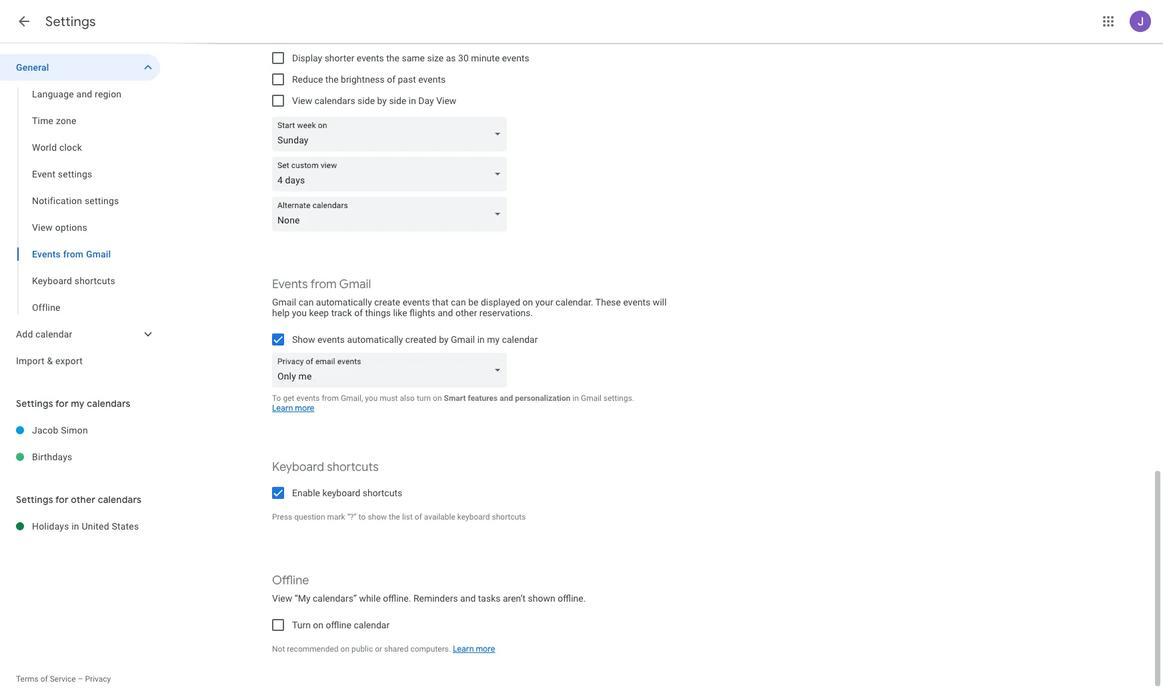 Task type: locate. For each thing, give the bounding box(es) containing it.
minute
[[471, 53, 500, 63]]

my up jacob simon tree item
[[71, 398, 85, 410]]

and left tasks
[[460, 593, 476, 604]]

side down the reduce the brightness of past events
[[358, 95, 375, 106]]

offline
[[32, 302, 61, 313], [272, 573, 309, 589]]

keyboard shortcuts up the enable
[[272, 460, 379, 475]]

flights
[[410, 308, 436, 318]]

0 horizontal spatial side
[[358, 95, 375, 106]]

for
[[55, 398, 69, 410], [55, 494, 69, 506]]

time
[[32, 115, 54, 126]]

1 horizontal spatial keyboard
[[458, 512, 490, 522]]

calendar down reservations.
[[502, 334, 538, 345]]

automatically inside events from gmail gmail can automatically create events that can be displayed on your calendar. these events will help you keep track of things like flights and other reservations.
[[316, 297, 372, 308]]

view
[[292, 95, 312, 106], [437, 95, 457, 106], [32, 222, 53, 233], [272, 593, 292, 604]]

personalization
[[515, 394, 571, 403]]

or
[[375, 645, 382, 654]]

and inside to get events from gmail, you must also turn on smart features and personalization in gmail settings. learn more
[[500, 394, 513, 403]]

1 horizontal spatial more
[[476, 644, 496, 655]]

display
[[292, 53, 322, 63]]

events
[[357, 53, 384, 63], [502, 53, 530, 63], [419, 74, 446, 85], [403, 297, 430, 308], [624, 297, 651, 308], [318, 334, 345, 345], [297, 394, 320, 403]]

offline inside tree
[[32, 302, 61, 313]]

calendars
[[315, 95, 355, 106], [87, 398, 131, 410], [98, 494, 142, 506]]

as
[[446, 53, 456, 63]]

shortcuts inside tree
[[75, 276, 115, 286]]

on inside events from gmail gmail can automatically create events that can be displayed on your calendar. these events will help you keep track of things like flights and other reservations.
[[523, 297, 533, 308]]

my
[[487, 334, 500, 345], [71, 398, 85, 410]]

by down the reduce the brightness of past events
[[377, 95, 387, 106]]

from up keep
[[311, 277, 337, 292]]

0 vertical spatial keyboard shortcuts
[[32, 276, 115, 286]]

0 vertical spatial keyboard
[[32, 276, 72, 286]]

gmail left the settings.
[[581, 394, 602, 403]]

0 horizontal spatial keyboard
[[32, 276, 72, 286]]

1 side from the left
[[358, 95, 375, 106]]

offline for offline view "my calendars" while offline. reminders and tasks aren't shown offline.
[[272, 573, 309, 589]]

view left options
[[32, 222, 53, 233]]

show events automatically created by gmail in my calendar
[[292, 334, 538, 345]]

0 vertical spatial calendars
[[315, 95, 355, 106]]

"my
[[295, 593, 311, 604]]

1 horizontal spatial keyboard shortcuts
[[272, 460, 379, 475]]

can left be
[[451, 297, 466, 308]]

for for other
[[55, 494, 69, 506]]

1 horizontal spatial events
[[272, 277, 308, 292]]

and right flights
[[438, 308, 453, 318]]

settings up notification settings
[[58, 169, 92, 180]]

settings right go back icon
[[45, 13, 96, 30]]

events right "show"
[[318, 334, 345, 345]]

0 vertical spatial offline
[[32, 302, 61, 313]]

offline.
[[383, 593, 411, 604], [558, 593, 586, 604]]

1 vertical spatial other
[[71, 494, 96, 506]]

1 horizontal spatial learn more link
[[453, 644, 496, 655]]

group
[[0, 81, 160, 321]]

question
[[294, 512, 325, 522]]

calendars down reduce on the left of page
[[315, 95, 355, 106]]

learn more link right computers.
[[453, 644, 496, 655]]

in left day
[[409, 95, 416, 106]]

0 horizontal spatial can
[[299, 297, 314, 308]]

day
[[419, 95, 434, 106]]

size
[[427, 53, 444, 63]]

offline for offline
[[32, 302, 61, 313]]

smart
[[444, 394, 466, 403]]

gmail inside group
[[86, 249, 111, 260]]

0 vertical spatial from
[[63, 249, 84, 260]]

automatically down 'things'
[[347, 334, 403, 345]]

turn
[[417, 394, 431, 403]]

the down shorter
[[326, 74, 339, 85]]

0 vertical spatial automatically
[[316, 297, 372, 308]]

created
[[406, 334, 437, 345]]

0 horizontal spatial calendar
[[35, 329, 72, 340]]

public
[[352, 645, 373, 654]]

help
[[272, 308, 290, 318]]

get
[[283, 394, 295, 403]]

keyboard right available
[[458, 512, 490, 522]]

1 vertical spatial you
[[365, 394, 378, 403]]

calendars"
[[313, 593, 357, 604]]

1 vertical spatial by
[[439, 334, 449, 345]]

language
[[32, 89, 74, 99]]

gmail
[[86, 249, 111, 260], [339, 277, 371, 292], [272, 297, 296, 308], [451, 334, 475, 345], [581, 394, 602, 403]]

1 vertical spatial from
[[311, 277, 337, 292]]

for up holidays
[[55, 494, 69, 506]]

can
[[299, 297, 314, 308], [451, 297, 466, 308]]

events inside events from gmail gmail can automatically create events that can be displayed on your calendar. these events will help you keep track of things like flights and other reservations.
[[272, 277, 308, 292]]

automatically left create at the top left
[[316, 297, 372, 308]]

1 vertical spatial more
[[476, 644, 496, 655]]

settings for settings for my calendars
[[16, 398, 53, 410]]

terms
[[16, 675, 39, 684]]

settings for my calendars
[[16, 398, 131, 410]]

events up help
[[272, 277, 308, 292]]

of right list
[[415, 512, 422, 522]]

None field
[[272, 117, 512, 151], [272, 157, 512, 192], [272, 197, 512, 232], [272, 353, 512, 388], [272, 117, 512, 151], [272, 157, 512, 192], [272, 197, 512, 232], [272, 353, 512, 388]]

display shorter events the same size as 30 minute events
[[292, 53, 530, 63]]

1 vertical spatial settings
[[16, 398, 53, 410]]

1 vertical spatial events
[[272, 277, 308, 292]]

2 vertical spatial settings
[[16, 494, 53, 506]]

1 vertical spatial offline
[[272, 573, 309, 589]]

learn more link left gmail,
[[272, 403, 315, 414]]

and left region
[[76, 89, 92, 99]]

keyboard down events from gmail
[[32, 276, 72, 286]]

calendar up or
[[354, 620, 390, 631]]

0 horizontal spatial learn
[[272, 403, 293, 414]]

in right personalization
[[573, 394, 579, 403]]

enable keyboard shortcuts
[[292, 488, 403, 498]]

1 vertical spatial keyboard shortcuts
[[272, 460, 379, 475]]

view left the "my
[[272, 593, 292, 604]]

you right help
[[292, 308, 307, 318]]

events right minute at the top left
[[502, 53, 530, 63]]

terms of service link
[[16, 675, 76, 684]]

settings
[[58, 169, 92, 180], [85, 196, 119, 206]]

calendars up states
[[98, 494, 142, 506]]

settings for settings
[[45, 13, 96, 30]]

0 vertical spatial events
[[32, 249, 61, 260]]

birthdays
[[32, 452, 72, 462]]

0 vertical spatial settings
[[45, 13, 96, 30]]

notification settings
[[32, 196, 119, 206]]

add
[[16, 329, 33, 340]]

create
[[375, 297, 401, 308]]

0 vertical spatial more
[[295, 403, 315, 414]]

offline. right while
[[383, 593, 411, 604]]

and
[[76, 89, 92, 99], [438, 308, 453, 318], [500, 394, 513, 403], [460, 593, 476, 604]]

1 horizontal spatial offline
[[272, 573, 309, 589]]

1 horizontal spatial learn
[[453, 644, 474, 655]]

notification
[[32, 196, 82, 206]]

1 vertical spatial my
[[71, 398, 85, 410]]

0 vertical spatial keyboard
[[323, 488, 361, 498]]

offline up add calendar
[[32, 302, 61, 313]]

keyboard shortcuts down events from gmail
[[32, 276, 115, 286]]

0 horizontal spatial offline
[[32, 302, 61, 313]]

1 horizontal spatial offline.
[[558, 593, 586, 604]]

calendars up jacob simon tree item
[[87, 398, 131, 410]]

options
[[55, 222, 87, 233]]

the left list
[[389, 512, 400, 522]]

from
[[63, 249, 84, 260], [311, 277, 337, 292], [322, 394, 339, 403]]

settings for event settings
[[58, 169, 92, 180]]

1 vertical spatial settings
[[85, 196, 119, 206]]

0 horizontal spatial other
[[71, 494, 96, 506]]

calendar up &
[[35, 329, 72, 340]]

0 vertical spatial the
[[387, 53, 400, 63]]

by right created
[[439, 334, 449, 345]]

2 vertical spatial the
[[389, 512, 400, 522]]

0 vertical spatial my
[[487, 334, 500, 345]]

1 horizontal spatial other
[[456, 308, 477, 318]]

on
[[523, 297, 533, 308], [433, 394, 442, 403], [313, 620, 324, 631], [341, 645, 350, 654]]

enable
[[292, 488, 320, 498]]

0 vertical spatial other
[[456, 308, 477, 318]]

0 horizontal spatial keyboard shortcuts
[[32, 276, 115, 286]]

0 vertical spatial you
[[292, 308, 307, 318]]

events from gmail
[[32, 249, 111, 260]]

0 vertical spatial settings
[[58, 169, 92, 180]]

keyboard up the mark
[[323, 488, 361, 498]]

more down tasks
[[476, 644, 496, 655]]

you left 'must'
[[365, 394, 378, 403]]

1 vertical spatial calendars
[[87, 398, 131, 410]]

settings heading
[[45, 13, 96, 30]]

by
[[377, 95, 387, 106], [439, 334, 449, 345]]

from left gmail,
[[322, 394, 339, 403]]

offline inside offline view "my calendars" while offline. reminders and tasks aren't shown offline.
[[272, 573, 309, 589]]

0 horizontal spatial keyboard
[[323, 488, 361, 498]]

settings up the jacob
[[16, 398, 53, 410]]

and inside tree
[[76, 89, 92, 99]]

language and region
[[32, 89, 122, 99]]

gmail down be
[[451, 334, 475, 345]]

and inside events from gmail gmail can automatically create events that can be displayed on your calendar. these events will help you keep track of things like flights and other reservations.
[[438, 308, 453, 318]]

keyboard
[[32, 276, 72, 286], [272, 460, 324, 475]]

2 vertical spatial from
[[322, 394, 339, 403]]

gmail left keep
[[272, 297, 296, 308]]

0 vertical spatial for
[[55, 398, 69, 410]]

of right terms
[[40, 675, 48, 684]]

holidays in united states tree item
[[0, 513, 160, 540]]

track
[[331, 308, 352, 318]]

zone
[[56, 115, 77, 126]]

1 vertical spatial for
[[55, 494, 69, 506]]

settings up options
[[85, 196, 119, 206]]

0 vertical spatial learn more link
[[272, 403, 315, 414]]

events inside group
[[32, 249, 61, 260]]

0 horizontal spatial events
[[32, 249, 61, 260]]

learn
[[272, 403, 293, 414], [453, 644, 474, 655]]

2 side from the left
[[389, 95, 407, 106]]

events left that
[[403, 297, 430, 308]]

keep
[[309, 308, 329, 318]]

1 vertical spatial learn more link
[[453, 644, 496, 655]]

you
[[292, 308, 307, 318], [365, 394, 378, 403]]

1 horizontal spatial can
[[451, 297, 466, 308]]

reminders
[[414, 593, 458, 604]]

other up the "holidays in united states" on the bottom of the page
[[71, 494, 96, 506]]

view calendars side by side in day view
[[292, 95, 457, 106]]

0 horizontal spatial by
[[377, 95, 387, 106]]

1 horizontal spatial keyboard
[[272, 460, 324, 475]]

1 vertical spatial keyboard
[[272, 460, 324, 475]]

events down view options
[[32, 249, 61, 260]]

gmail down options
[[86, 249, 111, 260]]

import
[[16, 356, 45, 366]]

the
[[387, 53, 400, 63], [326, 74, 339, 85], [389, 512, 400, 522]]

0 horizontal spatial learn more link
[[272, 403, 315, 414]]

my down reservations.
[[487, 334, 500, 345]]

2 offline. from the left
[[558, 593, 586, 604]]

0 horizontal spatial offline.
[[383, 593, 411, 604]]

to
[[272, 394, 281, 403]]

settings up holidays
[[16, 494, 53, 506]]

offline. right shown
[[558, 593, 586, 604]]

gmail,
[[341, 394, 363, 403]]

and right features in the left bottom of the page
[[500, 394, 513, 403]]

0 horizontal spatial more
[[295, 403, 315, 414]]

view right day
[[437, 95, 457, 106]]

0 vertical spatial learn
[[272, 403, 293, 414]]

simon
[[61, 425, 88, 436]]

privacy link
[[85, 675, 111, 684]]

1 for from the top
[[55, 398, 69, 410]]

event settings
[[32, 169, 92, 180]]

0 horizontal spatial you
[[292, 308, 307, 318]]

0 horizontal spatial my
[[71, 398, 85, 410]]

for up the jacob simon
[[55, 398, 69, 410]]

side
[[358, 95, 375, 106], [389, 95, 407, 106]]

tree
[[0, 54, 160, 374]]

for for my
[[55, 398, 69, 410]]

1 horizontal spatial side
[[389, 95, 407, 106]]

the left 'same'
[[387, 53, 400, 63]]

in left united at bottom
[[72, 521, 79, 532]]

from inside group
[[63, 249, 84, 260]]

privacy
[[85, 675, 111, 684]]

recommended
[[287, 645, 339, 654]]

offline up the "my
[[272, 573, 309, 589]]

settings for notification settings
[[85, 196, 119, 206]]

in inside to get events from gmail, you must also turn on smart features and personalization in gmail settings. learn more
[[573, 394, 579, 403]]

1 horizontal spatial you
[[365, 394, 378, 403]]

in
[[409, 95, 416, 106], [478, 334, 485, 345], [573, 394, 579, 403], [72, 521, 79, 532]]

of inside events from gmail gmail can automatically create events that can be displayed on your calendar. these events will help you keep track of things like flights and other reservations.
[[354, 308, 363, 318]]

same
[[402, 53, 425, 63]]

displayed
[[481, 297, 521, 308]]

other right that
[[456, 308, 477, 318]]

from inside events from gmail gmail can automatically create events that can be displayed on your calendar. these events will help you keep track of things like flights and other reservations.
[[311, 277, 337, 292]]

press
[[272, 512, 292, 522]]

press question mark "?" to show the list of available keyboard shortcuts
[[272, 512, 526, 522]]

2 vertical spatial calendars
[[98, 494, 142, 506]]

more right get
[[295, 403, 315, 414]]

of right track
[[354, 308, 363, 318]]

events right get
[[297, 394, 320, 403]]

in down reservations.
[[478, 334, 485, 345]]

2 for from the top
[[55, 494, 69, 506]]

keyboard up the enable
[[272, 460, 324, 475]]

–
[[78, 675, 83, 684]]

view inside offline view "my calendars" while offline. reminders and tasks aren't shown offline.
[[272, 593, 292, 604]]

can right help
[[299, 297, 314, 308]]

1 horizontal spatial by
[[439, 334, 449, 345]]

side down 'past'
[[389, 95, 407, 106]]

from down options
[[63, 249, 84, 260]]

mark
[[327, 512, 345, 522]]

events for events from gmail
[[32, 249, 61, 260]]



Task type: vqa. For each thing, say whether or not it's contained in the screenshot.
Reminders
yes



Task type: describe. For each thing, give the bounding box(es) containing it.
turn
[[292, 620, 311, 631]]

terms of service – privacy
[[16, 675, 111, 684]]

also
[[400, 394, 415, 403]]

gmail inside to get events from gmail, you must also turn on smart features and personalization in gmail settings. learn more
[[581, 394, 602, 403]]

event
[[32, 169, 56, 180]]

jacob simon tree item
[[0, 417, 160, 444]]

jacob
[[32, 425, 58, 436]]

settings for settings for other calendars
[[16, 494, 53, 506]]

while
[[359, 593, 381, 604]]

view inside tree
[[32, 222, 53, 233]]

features
[[468, 394, 498, 403]]

1 offline. from the left
[[383, 593, 411, 604]]

1 can from the left
[[299, 297, 314, 308]]

2 horizontal spatial calendar
[[502, 334, 538, 345]]

must
[[380, 394, 398, 403]]

events for events from gmail gmail can automatically create events that can be displayed on your calendar. these events will help you keep track of things like flights and other reservations.
[[272, 277, 308, 292]]

tasks
[[478, 593, 501, 604]]

offline
[[326, 620, 352, 631]]

not recommended on public or shared computers. learn more
[[272, 644, 496, 655]]

service
[[50, 675, 76, 684]]

other inside events from gmail gmail can automatically create events that can be displayed on your calendar. these events will help you keep track of things like flights and other reservations.
[[456, 308, 477, 318]]

calendar.
[[556, 297, 594, 308]]

of left 'past'
[[387, 74, 396, 85]]

events up the reduce the brightness of past events
[[357, 53, 384, 63]]

events from gmail gmail can automatically create events that can be displayed on your calendar. these events will help you keep track of things like flights and other reservations.
[[272, 277, 667, 318]]

things
[[365, 308, 391, 318]]

calendars for settings for my calendars
[[87, 398, 131, 410]]

birthdays tree item
[[0, 444, 160, 470]]

time zone
[[32, 115, 77, 126]]

settings for my calendars tree
[[0, 417, 160, 470]]

holidays in united states
[[32, 521, 139, 532]]

not
[[272, 645, 285, 654]]

reduce the brightness of past events
[[292, 74, 446, 85]]

you inside events from gmail gmail can automatically create events that can be displayed on your calendar. these events will help you keep track of things like flights and other reservations.
[[292, 308, 307, 318]]

show
[[292, 334, 315, 345]]

2 can from the left
[[451, 297, 466, 308]]

on inside to get events from gmail, you must also turn on smart features and personalization in gmail settings. learn more
[[433, 394, 442, 403]]

events inside to get events from gmail, you must also turn on smart features and personalization in gmail settings. learn more
[[297, 394, 320, 403]]

gmail up track
[[339, 277, 371, 292]]

aren't
[[503, 593, 526, 604]]

birthdays link
[[32, 444, 160, 470]]

"?"
[[347, 512, 357, 522]]

brightness
[[341, 74, 385, 85]]

like
[[393, 308, 407, 318]]

region
[[95, 89, 122, 99]]

view down reduce on the left of page
[[292, 95, 312, 106]]

be
[[469, 297, 479, 308]]

events down size
[[419, 74, 446, 85]]

you inside to get events from gmail, you must also turn on smart features and personalization in gmail settings. learn more
[[365, 394, 378, 403]]

these
[[596, 297, 621, 308]]

shorter
[[325, 53, 355, 63]]

reservations.
[[480, 308, 533, 318]]

settings.
[[604, 394, 635, 403]]

keyboard shortcuts inside tree
[[32, 276, 115, 286]]

reduce
[[292, 74, 323, 85]]

1 vertical spatial the
[[326, 74, 339, 85]]

list
[[402, 512, 413, 522]]

your
[[536, 297, 554, 308]]

shown
[[528, 593, 556, 604]]

export
[[55, 356, 83, 366]]

events left will
[[624, 297, 651, 308]]

0 vertical spatial by
[[377, 95, 387, 106]]

1 vertical spatial automatically
[[347, 334, 403, 345]]

&
[[47, 356, 53, 366]]

available
[[424, 512, 456, 522]]

30
[[458, 53, 469, 63]]

and inside offline view "my calendars" while offline. reminders and tasks aren't shown offline.
[[460, 593, 476, 604]]

show
[[368, 512, 387, 522]]

settings for other calendars
[[16, 494, 142, 506]]

jacob simon
[[32, 425, 88, 436]]

1 horizontal spatial calendar
[[354, 620, 390, 631]]

holidays
[[32, 521, 69, 532]]

to
[[359, 512, 366, 522]]

to get events from gmail, you must also turn on smart features and personalization in gmail settings. learn more
[[272, 394, 635, 414]]

shared
[[384, 645, 409, 654]]

general
[[16, 62, 49, 73]]

group containing language and region
[[0, 81, 160, 321]]

in inside tree item
[[72, 521, 79, 532]]

turn on offline calendar
[[292, 620, 390, 631]]

will
[[653, 297, 667, 308]]

from for events from gmail
[[63, 249, 84, 260]]

from inside to get events from gmail, you must also turn on smart features and personalization in gmail settings. learn more
[[322, 394, 339, 403]]

keyboard inside tree
[[32, 276, 72, 286]]

general tree item
[[0, 54, 160, 81]]

add calendar
[[16, 329, 72, 340]]

clock
[[59, 142, 82, 153]]

go back image
[[16, 13, 32, 29]]

import & export
[[16, 356, 83, 366]]

computers.
[[411, 645, 451, 654]]

more inside to get events from gmail, you must also turn on smart features and personalization in gmail settings. learn more
[[295, 403, 315, 414]]

offline view "my calendars" while offline. reminders and tasks aren't shown offline.
[[272, 573, 586, 604]]

1 horizontal spatial my
[[487, 334, 500, 345]]

on inside 'not recommended on public or shared computers. learn more'
[[341, 645, 350, 654]]

world clock
[[32, 142, 82, 153]]

tree containing general
[[0, 54, 160, 374]]

that
[[432, 297, 449, 308]]

1 vertical spatial learn
[[453, 644, 474, 655]]

calendars for settings for other calendars
[[98, 494, 142, 506]]

from for events from gmail gmail can automatically create events that can be displayed on your calendar. these events will help you keep track of things like flights and other reservations.
[[311, 277, 337, 292]]

1 vertical spatial keyboard
[[458, 512, 490, 522]]

learn inside to get events from gmail, you must also turn on smart features and personalization in gmail settings. learn more
[[272, 403, 293, 414]]



